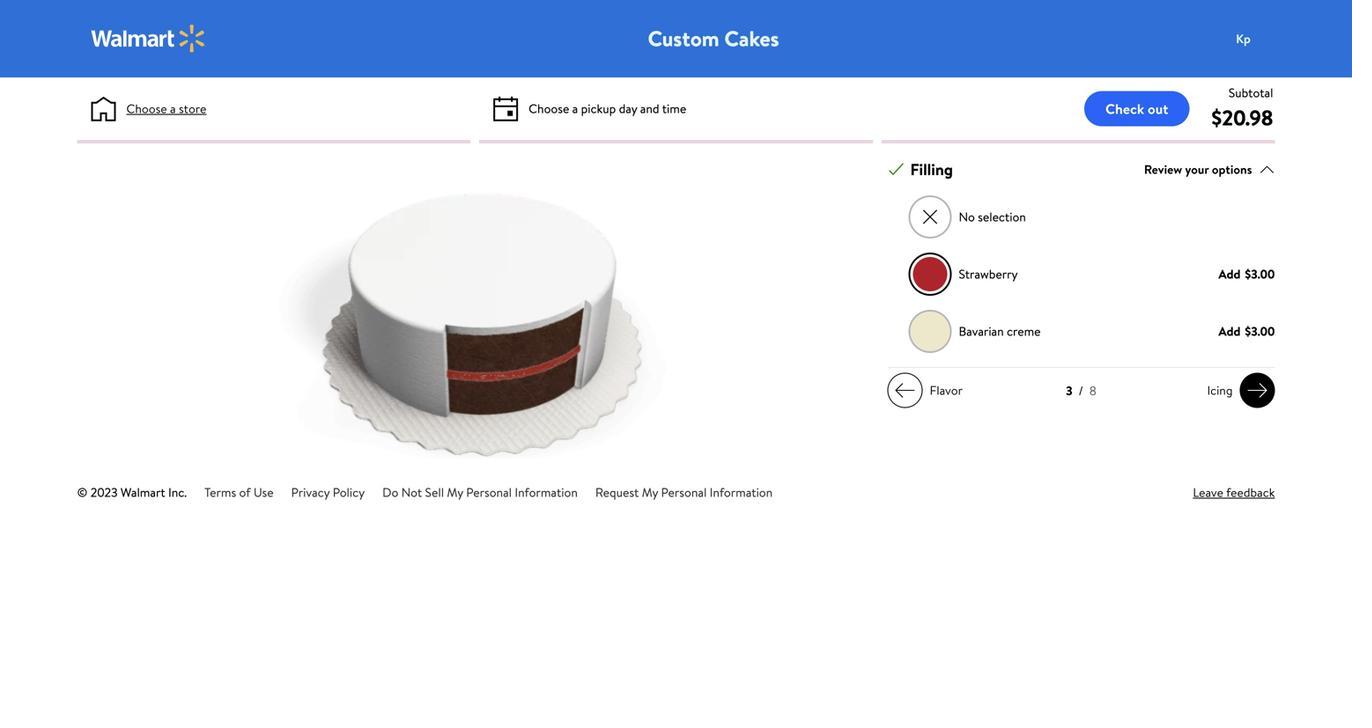 Task type: vqa. For each thing, say whether or not it's contained in the screenshot.
DATA
no



Task type: describe. For each thing, give the bounding box(es) containing it.
cakes
[[725, 24, 779, 53]]

of
[[239, 484, 251, 501]]

pickup
[[581, 100, 616, 117]]

terms
[[204, 484, 236, 501]]

© 2023 walmart inc.
[[77, 484, 187, 501]]

privacy policy link
[[291, 484, 365, 501]]

time
[[662, 100, 687, 117]]

remove image
[[921, 208, 940, 227]]

check
[[1106, 99, 1145, 119]]

1 personal from the left
[[466, 484, 512, 501]]

review your options element
[[1144, 160, 1252, 179]]

3 / 8
[[1066, 383, 1097, 400]]

review your options link
[[1144, 158, 1275, 182]]

terms of use
[[204, 484, 274, 501]]

icing
[[1208, 382, 1233, 399]]

out
[[1148, 99, 1169, 119]]

not
[[401, 484, 422, 501]]

back to walmart.com image
[[91, 25, 206, 53]]

ok image
[[889, 162, 904, 178]]

leave
[[1193, 484, 1224, 501]]

selection
[[978, 209, 1026, 226]]

creme
[[1007, 323, 1041, 340]]

flavor link
[[888, 373, 970, 409]]

choose a store link
[[126, 100, 206, 118]]

and
[[640, 100, 660, 117]]

terms of use link
[[204, 484, 274, 501]]

do not sell my personal information link
[[383, 484, 578, 501]]

icon for continue arrow image inside 'flavor' link
[[895, 380, 916, 401]]

©
[[77, 484, 88, 501]]

inc.
[[168, 484, 187, 501]]

kp
[[1236, 30, 1251, 47]]

options
[[1212, 161, 1252, 178]]

check out button
[[1085, 91, 1190, 126]]

privacy policy
[[291, 484, 365, 501]]

no selection
[[959, 209, 1026, 226]]

$3.00 for bavarian creme
[[1245, 323, 1275, 340]]

up arrow image
[[1259, 162, 1275, 178]]

filling
[[911, 159, 953, 181]]



Task type: locate. For each thing, give the bounding box(es) containing it.
1 icon for continue arrow image from the left
[[895, 380, 916, 401]]

/
[[1079, 383, 1084, 400]]

1 add $3.00 from the top
[[1219, 266, 1275, 283]]

2 add $3.00 from the top
[[1219, 323, 1275, 340]]

1 horizontal spatial icon for continue arrow image
[[1247, 380, 1268, 401]]

icing link
[[1200, 373, 1275, 409]]

strawberry
[[959, 266, 1018, 283]]

1 add from the top
[[1219, 266, 1241, 283]]

personal right sell
[[466, 484, 512, 501]]

1 vertical spatial $3.00
[[1245, 323, 1275, 340]]

0 horizontal spatial personal
[[466, 484, 512, 501]]

request my personal information link
[[596, 484, 773, 501]]

add $3.00 for strawberry
[[1219, 266, 1275, 283]]

custom
[[648, 24, 720, 53]]

0 vertical spatial $3.00
[[1245, 266, 1275, 283]]

1 my from the left
[[447, 484, 463, 501]]

choose
[[126, 100, 167, 117], [529, 100, 569, 117]]

1 vertical spatial add $3.00
[[1219, 323, 1275, 340]]

0 horizontal spatial icon for continue arrow image
[[895, 380, 916, 401]]

a left pickup at left top
[[572, 100, 578, 117]]

1 horizontal spatial information
[[710, 484, 773, 501]]

no
[[959, 209, 975, 226]]

use
[[254, 484, 274, 501]]

1 horizontal spatial my
[[642, 484, 658, 501]]

choose for choose a pickup day and time
[[529, 100, 569, 117]]

review
[[1144, 161, 1183, 178]]

leave feedback
[[1193, 484, 1275, 501]]

2 icon for continue arrow image from the left
[[1247, 380, 1268, 401]]

bavarian
[[959, 323, 1004, 340]]

a for store
[[170, 100, 176, 117]]

choose left pickup at left top
[[529, 100, 569, 117]]

walmart
[[121, 484, 165, 501]]

2023
[[90, 484, 118, 501]]

$20.98
[[1212, 103, 1274, 133]]

icon for continue arrow image inside icing link
[[1247, 380, 1268, 401]]

$3.00
[[1245, 266, 1275, 283], [1245, 323, 1275, 340]]

0 horizontal spatial a
[[170, 100, 176, 117]]

a
[[170, 100, 176, 117], [572, 100, 578, 117]]

choose a pickup day and time
[[529, 100, 687, 117]]

choose left store
[[126, 100, 167, 117]]

$3.00 for strawberry
[[1245, 266, 1275, 283]]

information
[[515, 484, 578, 501], [710, 484, 773, 501]]

add for bavarian creme
[[1219, 323, 1241, 340]]

2 a from the left
[[572, 100, 578, 117]]

2 $3.00 from the top
[[1245, 323, 1275, 340]]

my right sell
[[447, 484, 463, 501]]

add for strawberry
[[1219, 266, 1241, 283]]

icon for continue arrow image left flavor
[[895, 380, 916, 401]]

2 add from the top
[[1219, 323, 1241, 340]]

1 information from the left
[[515, 484, 578, 501]]

flavor
[[930, 382, 963, 399]]

1 vertical spatial add
[[1219, 323, 1241, 340]]

custom cakes
[[648, 24, 779, 53]]

1 horizontal spatial choose
[[529, 100, 569, 117]]

1 $3.00 from the top
[[1245, 266, 1275, 283]]

0 vertical spatial add $3.00
[[1219, 266, 1275, 283]]

a left store
[[170, 100, 176, 117]]

request
[[596, 484, 639, 501]]

3
[[1066, 383, 1073, 400]]

0 horizontal spatial my
[[447, 484, 463, 501]]

add $3.00 for bavarian creme
[[1219, 323, 1275, 340]]

leave feedback button
[[1193, 484, 1275, 502]]

policy
[[333, 484, 365, 501]]

personal
[[466, 484, 512, 501], [661, 484, 707, 501]]

privacy
[[291, 484, 330, 501]]

1 horizontal spatial personal
[[661, 484, 707, 501]]

1 a from the left
[[170, 100, 176, 117]]

bavarian creme
[[959, 323, 1041, 340]]

kp button
[[1226, 21, 1297, 56]]

2 information from the left
[[710, 484, 773, 501]]

2 my from the left
[[642, 484, 658, 501]]

feedback
[[1227, 484, 1275, 501]]

do not sell my personal information
[[383, 484, 578, 501]]

check out
[[1106, 99, 1169, 119]]

choose for choose a store
[[126, 100, 167, 117]]

store
[[179, 100, 206, 117]]

icon for continue arrow image
[[895, 380, 916, 401], [1247, 380, 1268, 401]]

my
[[447, 484, 463, 501], [642, 484, 658, 501]]

review your options
[[1144, 161, 1252, 178]]

sell
[[425, 484, 444, 501]]

subtotal $20.98
[[1212, 84, 1274, 133]]

icon for continue arrow image right icing
[[1247, 380, 1268, 401]]

request my personal information
[[596, 484, 773, 501]]

0 horizontal spatial information
[[515, 484, 578, 501]]

2 choose from the left
[[529, 100, 569, 117]]

personal right request
[[661, 484, 707, 501]]

1 choose from the left
[[126, 100, 167, 117]]

0 vertical spatial add
[[1219, 266, 1241, 283]]

add
[[1219, 266, 1241, 283], [1219, 323, 1241, 340]]

add $3.00
[[1219, 266, 1275, 283], [1219, 323, 1275, 340]]

do
[[383, 484, 399, 501]]

a for pickup
[[572, 100, 578, 117]]

1 horizontal spatial a
[[572, 100, 578, 117]]

my right request
[[642, 484, 658, 501]]

your
[[1186, 161, 1209, 178]]

choose a store
[[126, 100, 206, 117]]

2 personal from the left
[[661, 484, 707, 501]]

day
[[619, 100, 637, 117]]

8
[[1090, 383, 1097, 400]]

subtotal
[[1229, 84, 1274, 101]]

0 horizontal spatial choose
[[126, 100, 167, 117]]



